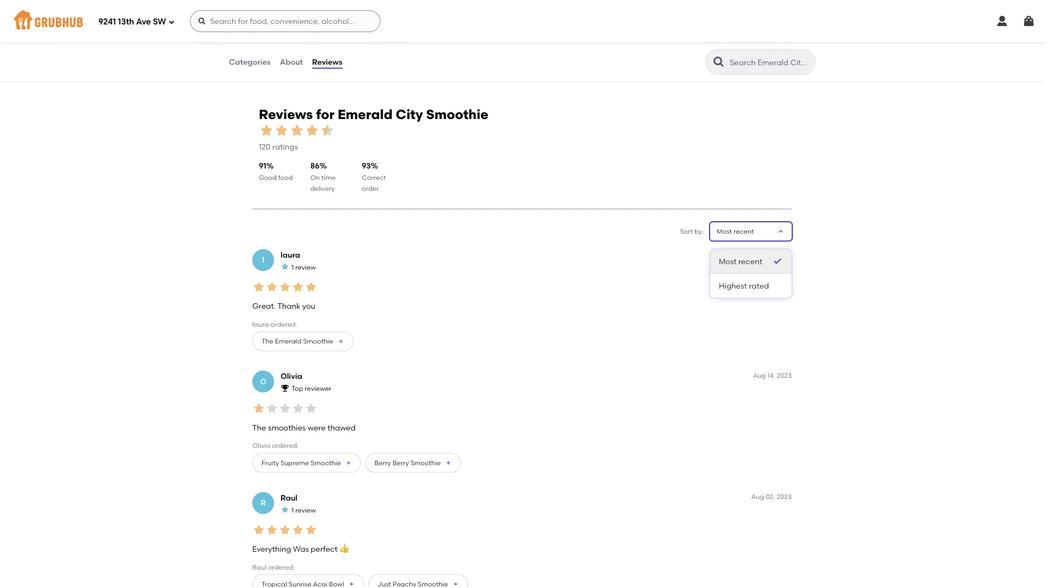 Task type: vqa. For each thing, say whether or not it's contained in the screenshot.
the bottom 2023
yes



Task type: describe. For each thing, give the bounding box(es) containing it.
most recent inside most recent option
[[719, 257, 763, 266]]

the for the smoothies were thawed
[[252, 423, 266, 433]]

9241
[[98, 17, 116, 27]]

86
[[311, 161, 320, 171]]

aug 02, 2023
[[752, 493, 792, 501]]

1 horizontal spatial svg image
[[996, 15, 1009, 28]]

smoothie for berry berry smoothie
[[411, 459, 441, 467]]

o
[[260, 377, 267, 386]]

2 horizontal spatial svg image
[[1023, 15, 1036, 28]]

fruity
[[262, 459, 279, 467]]

120
[[259, 142, 271, 151]]

emerald inside button
[[275, 338, 302, 345]]

1 berry from the left
[[375, 459, 391, 467]]

about button
[[279, 42, 304, 82]]

everything was perfect 👍
[[252, 545, 347, 554]]

aug for everything was perfect 👍
[[752, 493, 765, 501]]

1 for raul
[[292, 506, 294, 514]]

reviews for emerald city smoothie
[[259, 106, 489, 122]]

30–45
[[244, 13, 263, 21]]

93 correct order
[[362, 161, 386, 192]]

by:
[[695, 227, 704, 235]]

91
[[259, 161, 267, 171]]

Sort by: field
[[717, 227, 755, 236]]

recent inside option
[[739, 257, 763, 266]]

review for raul
[[296, 506, 316, 514]]

plus icon image for the emerald smoothie
[[338, 338, 344, 345]]

ratings for 120 ratings
[[272, 142, 298, 151]]

check icon image
[[773, 256, 784, 267]]

$5.49
[[244, 23, 260, 31]]

most inside sort by: field
[[717, 227, 732, 235]]

ordered: for thank
[[271, 320, 297, 328]]

min
[[265, 13, 277, 21]]

plus icon image for fruity supreme smoothie
[[345, 460, 352, 466]]

berry berry smoothie button
[[366, 453, 461, 473]]

Search for food, convenience, alcohol... search field
[[190, 10, 381, 32]]

the smoothies were thawed
[[252, 423, 356, 433]]

on
[[311, 173, 320, 181]]

review for laura
[[296, 263, 316, 271]]

trophy icon image
[[281, 384, 289, 393]]

smoothie for fruity supreme smoothie
[[311, 459, 341, 467]]

weeks
[[759, 250, 778, 258]]

olivia  ordered:
[[252, 442, 299, 450]]

ago
[[780, 250, 792, 258]]

city
[[396, 106, 423, 122]]

good
[[259, 173, 277, 181]]

correct
[[362, 173, 386, 181]]

laura for laura ordered:
[[252, 320, 269, 328]]

great.
[[252, 302, 276, 311]]

thawed
[[328, 423, 356, 433]]

1 review for raul
[[292, 506, 316, 514]]

svg image
[[198, 17, 206, 26]]

11 ratings
[[379, 25, 412, 34]]

sw
[[153, 17, 166, 27]]

the for the emerald smoothie
[[262, 338, 274, 345]]

you
[[302, 302, 316, 311]]

r
[[261, 499, 266, 508]]

2
[[753, 250, 757, 258]]

0 horizontal spatial svg image
[[168, 19, 175, 25]]

ordered: for smoothies
[[272, 442, 299, 450]]

categories button
[[229, 42, 271, 82]]

highest
[[719, 281, 748, 291]]

1 horizontal spatial emerald
[[338, 106, 393, 122]]

ordered: for was
[[268, 564, 295, 572]]

reviewer
[[305, 385, 332, 393]]

ave
[[136, 17, 151, 27]]

raul for raul ordered:
[[252, 564, 266, 572]]

main navigation navigation
[[0, 0, 1045, 42]]

fruity supreme smoothie button
[[252, 453, 361, 473]]



Task type: locate. For each thing, give the bounding box(es) containing it.
reviews
[[312, 57, 343, 67], [259, 106, 313, 122]]

aug 14, 2023
[[753, 372, 792, 379]]

smoothies
[[268, 423, 306, 433]]

14,
[[768, 372, 776, 379]]

supreme
[[281, 459, 309, 467]]

0 vertical spatial aug
[[753, 372, 766, 379]]

0 vertical spatial laura
[[281, 250, 300, 259]]

ordered: down smoothies
[[272, 442, 299, 450]]

the down laura ordered:
[[262, 338, 274, 345]]

order
[[362, 185, 379, 192]]

0 horizontal spatial olivia
[[252, 442, 270, 450]]

ratings for 11 ratings
[[386, 25, 412, 34]]

ratings
[[386, 25, 412, 34], [272, 142, 298, 151]]

reviews up 120 ratings
[[259, 106, 313, 122]]

93
[[362, 161, 371, 171]]

reviews button
[[312, 42, 343, 82]]

0 vertical spatial recent
[[734, 227, 755, 235]]

top
[[292, 385, 303, 393]]

smoothie for the emerald smoothie
[[303, 338, 333, 345]]

recent up highest rated
[[739, 257, 763, 266]]

1 vertical spatial 2023
[[777, 493, 792, 501]]

laura ordered:
[[252, 320, 297, 328]]

1 horizontal spatial delivery
[[311, 185, 335, 192]]

2023 right 14,
[[777, 372, 792, 379]]

0 vertical spatial raul
[[281, 493, 298, 503]]

berry
[[375, 459, 391, 467], [393, 459, 409, 467]]

Search Emerald City Smoothie search field
[[729, 57, 812, 67]]

120 ratings
[[259, 142, 298, 151]]

olivia for olivia
[[281, 372, 302, 381]]

0 vertical spatial 2023
[[777, 372, 792, 379]]

2023
[[777, 372, 792, 379], [777, 493, 792, 501]]

plus icon image inside berry berry smoothie button
[[445, 460, 452, 466]]

0 vertical spatial emerald
[[338, 106, 393, 122]]

plus icon image inside the emerald smoothie button
[[338, 338, 344, 345]]

laura down great.
[[252, 320, 269, 328]]

delivery inside 30–45 min $5.49 delivery
[[262, 23, 287, 31]]

1 vertical spatial ratings
[[272, 142, 298, 151]]

recent
[[734, 227, 755, 235], [739, 257, 763, 266]]

1 1 from the top
[[292, 263, 294, 271]]

1 vertical spatial delivery
[[311, 185, 335, 192]]

91 good food
[[259, 161, 293, 181]]

delivery inside 86 on time delivery
[[311, 185, 335, 192]]

most recent option
[[711, 249, 792, 274]]

most inside option
[[719, 257, 737, 266]]

1 vertical spatial 1
[[292, 506, 294, 514]]

sort
[[680, 227, 693, 235]]

2 berry from the left
[[393, 459, 409, 467]]

2 review from the top
[[296, 506, 316, 514]]

11
[[379, 25, 384, 34]]

most up highest
[[719, 257, 737, 266]]

0 horizontal spatial delivery
[[262, 23, 287, 31]]

great. thank you
[[252, 302, 316, 311]]

1 horizontal spatial olivia
[[281, 372, 302, 381]]

olivia up the top
[[281, 372, 302, 381]]

emerald right for
[[338, 106, 393, 122]]

aug left 02,
[[752, 493, 765, 501]]

reviews for reviews
[[312, 57, 343, 67]]

the
[[262, 338, 274, 345], [252, 423, 266, 433]]

1 horizontal spatial raul
[[281, 493, 298, 503]]

aug for the smoothies were thawed
[[753, 372, 766, 379]]

about
[[280, 57, 303, 67]]

was
[[293, 545, 309, 554]]

time
[[322, 173, 336, 181]]

ratings right 11
[[386, 25, 412, 34]]

plus icon image for berry berry smoothie
[[445, 460, 452, 466]]

delivery for 30–45
[[262, 23, 287, 31]]

caret down icon image
[[777, 227, 786, 236]]

👍
[[340, 545, 347, 554]]

for
[[316, 106, 335, 122]]

perfect
[[311, 545, 338, 554]]

smoothie
[[426, 106, 489, 122], [303, 338, 333, 345], [311, 459, 341, 467], [411, 459, 441, 467]]

2023 right 02,
[[777, 493, 792, 501]]

30–45 min $5.49 delivery
[[244, 13, 287, 31]]

1 vertical spatial raul
[[252, 564, 266, 572]]

delivery for 86
[[311, 185, 335, 192]]

1 2023 from the top
[[777, 372, 792, 379]]

review up was
[[296, 506, 316, 514]]

1 vertical spatial emerald
[[275, 338, 302, 345]]

1
[[292, 263, 294, 271], [292, 506, 294, 514]]

0 vertical spatial the
[[262, 338, 274, 345]]

ordered: down great. thank you
[[271, 320, 297, 328]]

1 review from the top
[[296, 263, 316, 271]]

raul
[[281, 493, 298, 503], [252, 564, 266, 572]]

1 vertical spatial most recent
[[719, 257, 763, 266]]

were
[[308, 423, 326, 433]]

0 horizontal spatial emerald
[[275, 338, 302, 345]]

raul right the r
[[281, 493, 298, 503]]

aug left 14,
[[753, 372, 766, 379]]

0 horizontal spatial berry
[[375, 459, 391, 467]]

02,
[[766, 493, 776, 501]]

l
[[262, 256, 264, 265]]

1 vertical spatial 1 review
[[292, 506, 316, 514]]

olivia
[[281, 372, 302, 381], [252, 442, 270, 450]]

ordered:
[[271, 320, 297, 328], [272, 442, 299, 450], [268, 564, 295, 572]]

1 vertical spatial laura
[[252, 320, 269, 328]]

0 vertical spatial ratings
[[386, 25, 412, 34]]

0 vertical spatial review
[[296, 263, 316, 271]]

1 for laura
[[292, 263, 294, 271]]

1 horizontal spatial ratings
[[386, 25, 412, 34]]

raul ordered:
[[252, 564, 295, 572]]

9241 13th ave sw
[[98, 17, 166, 27]]

0 horizontal spatial laura
[[252, 320, 269, 328]]

2 weeks ago
[[753, 250, 792, 258]]

0 vertical spatial ordered:
[[271, 320, 297, 328]]

2 2023 from the top
[[777, 493, 792, 501]]

1 vertical spatial olivia
[[252, 442, 270, 450]]

1 review up was
[[292, 506, 316, 514]]

laura right l
[[281, 250, 300, 259]]

most right by:
[[717, 227, 732, 235]]

most
[[717, 227, 732, 235], [719, 257, 737, 266]]

1 vertical spatial review
[[296, 506, 316, 514]]

2 vertical spatial ordered:
[[268, 564, 295, 572]]

emerald
[[338, 106, 393, 122], [275, 338, 302, 345]]

2023 for everything was perfect 👍
[[777, 493, 792, 501]]

categories
[[229, 57, 271, 67]]

raul down everything
[[252, 564, 266, 572]]

0 horizontal spatial raul
[[252, 564, 266, 572]]

reviews right about on the left top
[[312, 57, 343, 67]]

top reviewer
[[292, 385, 332, 393]]

0 vertical spatial olivia
[[281, 372, 302, 381]]

1 review up you
[[292, 263, 316, 271]]

fruity supreme smoothie
[[262, 459, 341, 467]]

1 review for laura
[[292, 263, 316, 271]]

the up olivia  ordered:
[[252, 423, 266, 433]]

smoothie inside button
[[303, 338, 333, 345]]

the emerald smoothie button
[[252, 332, 354, 351]]

0 horizontal spatial ratings
[[272, 142, 298, 151]]

0 vertical spatial most recent
[[717, 227, 755, 235]]

food
[[278, 173, 293, 181]]

most recent up 2 at the right
[[717, 227, 755, 235]]

recent inside sort by: field
[[734, 227, 755, 235]]

0 vertical spatial reviews
[[312, 57, 343, 67]]

raul for raul
[[281, 493, 298, 503]]

star icon image
[[368, 13, 377, 22], [377, 13, 385, 22], [259, 123, 274, 138], [274, 123, 289, 138], [289, 123, 305, 138], [305, 123, 320, 138], [320, 123, 335, 138], [320, 123, 335, 138], [281, 263, 289, 271], [252, 281, 266, 294], [266, 281, 279, 294], [279, 281, 292, 294], [292, 281, 305, 294], [305, 281, 318, 294], [252, 402, 266, 415], [266, 402, 279, 415], [279, 402, 292, 415], [292, 402, 305, 415], [305, 402, 318, 415], [281, 506, 289, 514], [252, 524, 266, 537], [266, 524, 279, 537], [279, 524, 292, 537], [292, 524, 305, 537], [305, 524, 318, 537]]

13th
[[118, 17, 134, 27]]

laura for laura
[[281, 250, 300, 259]]

86 on time delivery
[[311, 161, 336, 192]]

2 1 from the top
[[292, 506, 294, 514]]

1 vertical spatial most
[[719, 257, 737, 266]]

1 vertical spatial recent
[[739, 257, 763, 266]]

sort by:
[[680, 227, 704, 235]]

1 horizontal spatial laura
[[281, 250, 300, 259]]

most recent up highest rated
[[719, 257, 763, 266]]

2 1 review from the top
[[292, 506, 316, 514]]

2023 for the smoothies were thawed
[[777, 372, 792, 379]]

most recent
[[717, 227, 755, 235], [719, 257, 763, 266]]

1 vertical spatial aug
[[752, 493, 765, 501]]

olivia up fruity
[[252, 442, 270, 450]]

recent up 2 at the right
[[734, 227, 755, 235]]

0 vertical spatial most
[[717, 227, 732, 235]]

highest rated
[[719, 281, 770, 291]]

olivia for olivia  ordered:
[[252, 442, 270, 450]]

delivery down time
[[311, 185, 335, 192]]

the emerald smoothie
[[262, 338, 333, 345]]

1 right l
[[292, 263, 294, 271]]

1 horizontal spatial berry
[[393, 459, 409, 467]]

everything
[[252, 545, 291, 554]]

0 vertical spatial delivery
[[262, 23, 287, 31]]

review
[[296, 263, 316, 271], [296, 506, 316, 514]]

1 vertical spatial the
[[252, 423, 266, 433]]

delivery
[[262, 23, 287, 31], [311, 185, 335, 192]]

ordered: down everything
[[268, 564, 295, 572]]

thank
[[278, 302, 301, 311]]

review up you
[[296, 263, 316, 271]]

1 review
[[292, 263, 316, 271], [292, 506, 316, 514]]

laura
[[281, 250, 300, 259], [252, 320, 269, 328]]

svg image
[[996, 15, 1009, 28], [1023, 15, 1036, 28], [168, 19, 175, 25]]

delivery down min
[[262, 23, 287, 31]]

berry berry smoothie
[[375, 459, 441, 467]]

1 right the r
[[292, 506, 294, 514]]

plus icon image inside fruity supreme smoothie button
[[345, 460, 352, 466]]

1 vertical spatial reviews
[[259, 106, 313, 122]]

ratings right '120'
[[272, 142, 298, 151]]

0 vertical spatial 1 review
[[292, 263, 316, 271]]

aug
[[753, 372, 766, 379], [752, 493, 765, 501]]

reviews inside button
[[312, 57, 343, 67]]

plus icon image
[[338, 338, 344, 345], [345, 460, 352, 466], [445, 460, 452, 466], [349, 582, 355, 588], [453, 582, 459, 588]]

1 1 review from the top
[[292, 263, 316, 271]]

emerald down laura ordered:
[[275, 338, 302, 345]]

the inside button
[[262, 338, 274, 345]]

rated
[[749, 281, 770, 291]]

0 vertical spatial 1
[[292, 263, 294, 271]]

search icon image
[[713, 56, 726, 69]]

reviews for reviews for emerald city smoothie
[[259, 106, 313, 122]]

1 vertical spatial ordered:
[[272, 442, 299, 450]]



